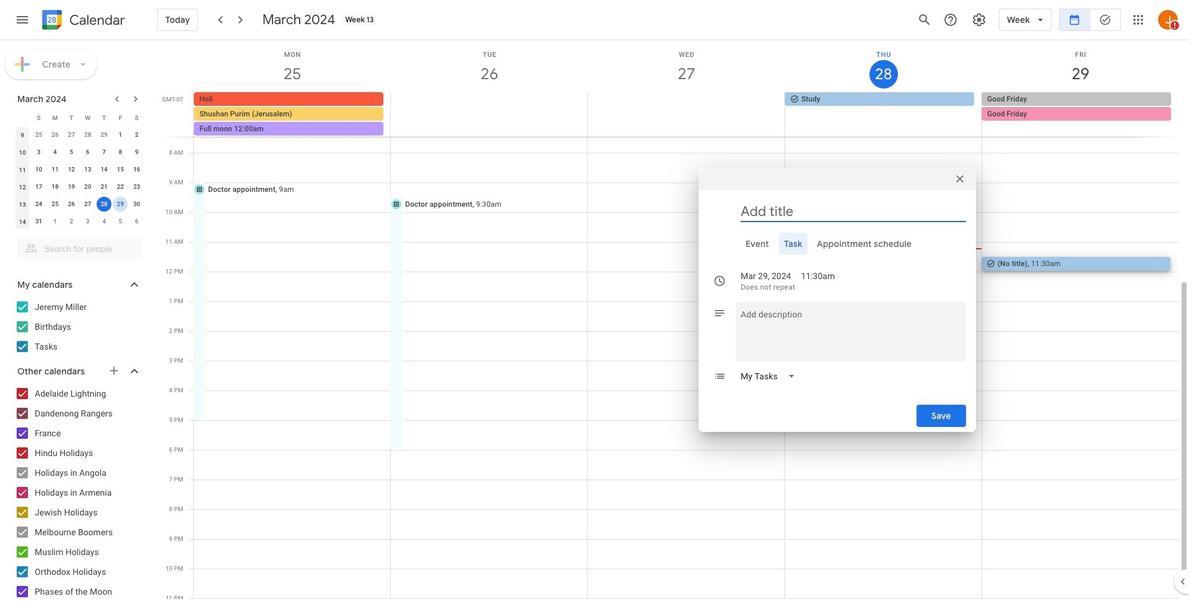 Task type: locate. For each thing, give the bounding box(es) containing it.
column header
[[14, 109, 31, 126]]

main drawer image
[[15, 12, 30, 27]]

24 element
[[31, 197, 46, 212]]

Search for people text field
[[25, 238, 134, 260]]

10 element
[[31, 162, 46, 177]]

None field
[[736, 365, 806, 388]]

12 element
[[64, 162, 79, 177]]

tab list
[[709, 233, 967, 255]]

5 element
[[64, 145, 79, 160]]

4 element
[[48, 145, 63, 160]]

3 element
[[31, 145, 46, 160]]

18 element
[[48, 180, 63, 195]]

26 element
[[64, 197, 79, 212]]

april 4 element
[[97, 214, 112, 229]]

cell
[[194, 92, 391, 137], [391, 92, 588, 137], [588, 92, 785, 137], [982, 92, 1179, 137], [96, 196, 112, 213], [112, 196, 129, 213]]

Add title text field
[[741, 202, 967, 221]]

row group inside 'march 2024' grid
[[14, 126, 145, 231]]

grid
[[159, 40, 1190, 600]]

february 27 element
[[64, 128, 79, 143]]

row group
[[14, 126, 145, 231]]

1 element
[[113, 128, 128, 143]]

april 2 element
[[64, 214, 79, 229]]

29 element
[[113, 197, 128, 212]]

row
[[188, 92, 1190, 137], [14, 109, 145, 126], [14, 126, 145, 144], [14, 144, 145, 161], [14, 161, 145, 178], [14, 178, 145, 196], [14, 196, 145, 213], [14, 213, 145, 231]]

heading
[[67, 13, 125, 28]]

my calendars list
[[2, 297, 154, 357]]

other calendars list
[[2, 384, 154, 600]]

28, today element
[[97, 197, 112, 212]]

None search field
[[0, 233, 154, 260]]



Task type: vqa. For each thing, say whether or not it's contained in the screenshot.
top 'Holidays'
no



Task type: describe. For each thing, give the bounding box(es) containing it.
17 element
[[31, 180, 46, 195]]

february 29 element
[[97, 128, 112, 143]]

7 element
[[97, 145, 112, 160]]

31 element
[[31, 214, 46, 229]]

13 element
[[80, 162, 95, 177]]

march 2024 grid
[[12, 109, 145, 231]]

8 element
[[113, 145, 128, 160]]

15 element
[[113, 162, 128, 177]]

23 element
[[129, 180, 144, 195]]

heading inside calendar element
[[67, 13, 125, 28]]

6 element
[[80, 145, 95, 160]]

february 25 element
[[31, 128, 46, 143]]

16 element
[[129, 162, 144, 177]]

february 26 element
[[48, 128, 63, 143]]

30 element
[[129, 197, 144, 212]]

april 6 element
[[129, 214, 144, 229]]

february 28 element
[[80, 128, 95, 143]]

april 3 element
[[80, 214, 95, 229]]

22 element
[[113, 180, 128, 195]]

settings menu image
[[972, 12, 987, 27]]

20 element
[[80, 180, 95, 195]]

19 element
[[64, 180, 79, 195]]

calendar element
[[40, 7, 125, 35]]

add other calendars image
[[108, 365, 120, 377]]

27 element
[[80, 197, 95, 212]]

april 1 element
[[48, 214, 63, 229]]

14 element
[[97, 162, 112, 177]]

21 element
[[97, 180, 112, 195]]

25 element
[[48, 197, 63, 212]]

april 5 element
[[113, 214, 128, 229]]

Add description text field
[[736, 307, 967, 352]]

column header inside 'march 2024' grid
[[14, 109, 31, 126]]

11 element
[[48, 162, 63, 177]]

2 element
[[129, 128, 144, 143]]

9 element
[[129, 145, 144, 160]]



